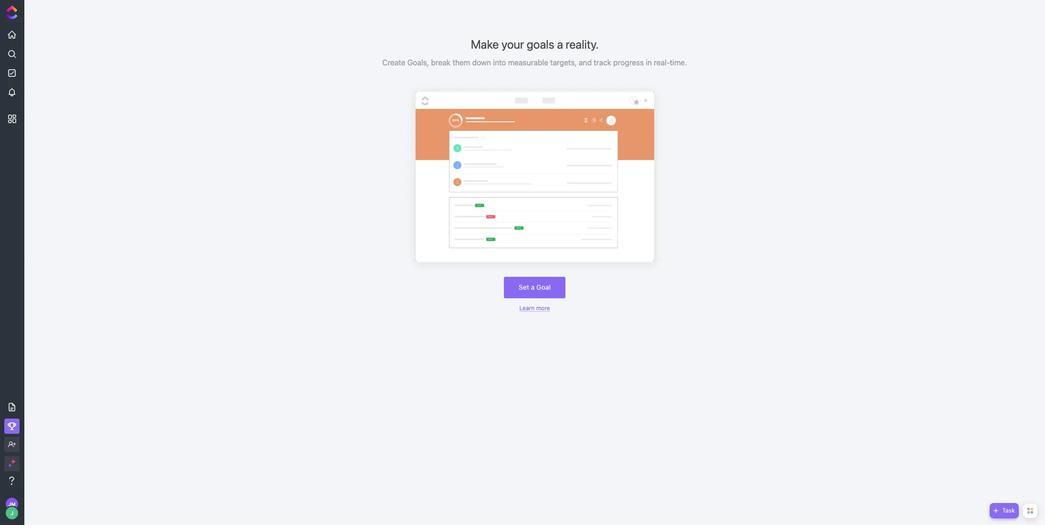 Task type: vqa. For each thing, say whether or not it's contained in the screenshot.
the topmost targets
no



Task type: describe. For each thing, give the bounding box(es) containing it.
track
[[594, 58, 612, 67]]

break
[[431, 58, 451, 67]]

real-
[[654, 58, 670, 67]]

your
[[502, 37, 524, 51]]

in
[[646, 58, 652, 67]]

learn more link
[[520, 304, 550, 312]]

make your goals a reality.
[[471, 37, 599, 51]]

more
[[537, 304, 550, 312]]

set
[[519, 283, 530, 291]]

goals
[[527, 37, 555, 51]]

and
[[579, 58, 592, 67]]

set a goal
[[519, 283, 551, 291]]

learn
[[520, 304, 535, 312]]

learn more
[[520, 304, 550, 312]]

jm
[[8, 501, 15, 507]]

progress
[[614, 58, 644, 67]]

create goals, break them down into measurable targets, and track progress in real-time.
[[383, 58, 688, 67]]



Task type: locate. For each thing, give the bounding box(es) containing it.
a
[[557, 37, 564, 51], [531, 283, 535, 291]]

reality.
[[566, 37, 599, 51]]

j
[[10, 510, 13, 516]]

goal
[[537, 283, 551, 291]]

into
[[493, 58, 506, 67]]

measurable
[[508, 58, 549, 67]]

them
[[453, 58, 471, 67]]

sparkle svg 1 image
[[11, 459, 15, 464]]

time.
[[670, 58, 688, 67]]

1 horizontal spatial a
[[557, 37, 564, 51]]

0 vertical spatial a
[[557, 37, 564, 51]]

a up targets, at the top right
[[557, 37, 564, 51]]

0 horizontal spatial a
[[531, 283, 535, 291]]

down
[[473, 58, 491, 67]]

jm j
[[8, 501, 15, 516]]

task
[[1003, 507, 1016, 514]]

sparkle svg 2 image
[[8, 464, 11, 467]]

a right set
[[531, 283, 535, 291]]

create
[[383, 58, 406, 67]]

make
[[471, 37, 499, 51]]

1 vertical spatial a
[[531, 283, 535, 291]]

targets,
[[551, 58, 577, 67]]

goals,
[[408, 58, 429, 67]]



